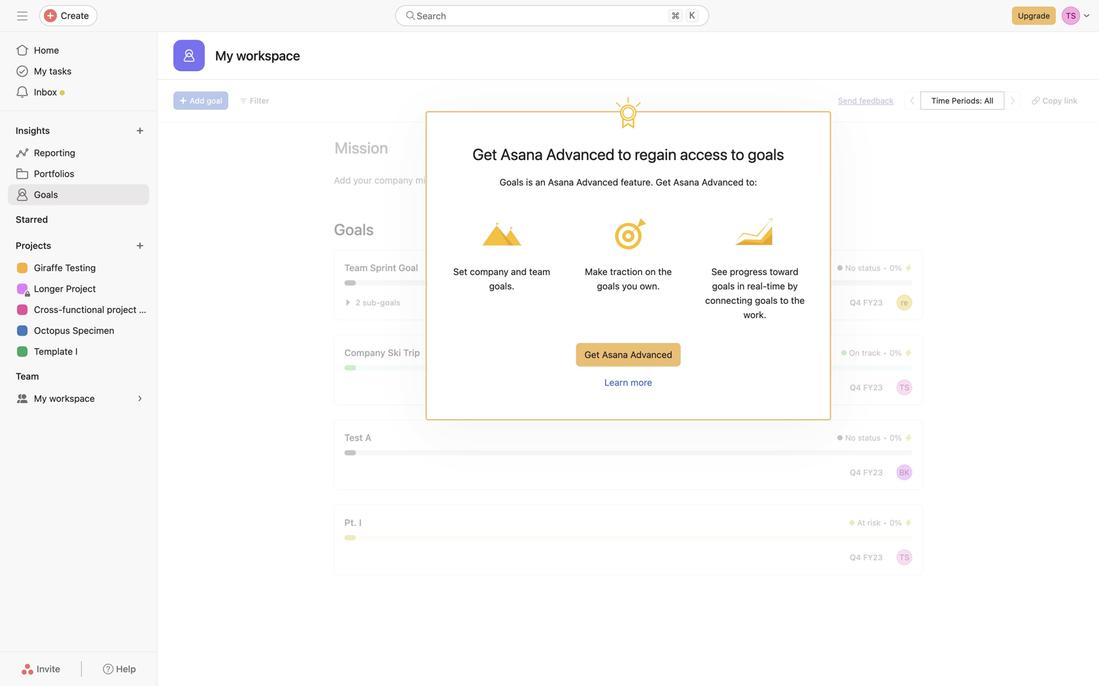 Task type: vqa. For each thing, say whether or not it's contained in the screenshot.
the Invite button
yes



Task type: describe. For each thing, give the bounding box(es) containing it.
mission
[[416, 175, 448, 186]]

with
[[668, 175, 686, 186]]

octopus specimen link
[[8, 321, 149, 342]]

bk
[[899, 468, 910, 478]]

add goal button
[[173, 92, 228, 110]]

test a
[[344, 433, 371, 444]]

cross-functional project plan link
[[8, 300, 157, 321]]

goals down real-
[[755, 295, 778, 306]]

4 0% from the top
[[890, 519, 902, 528]]

on
[[849, 349, 860, 358]]

work
[[505, 175, 525, 186]]

my for my tasks
[[34, 66, 47, 77]]

at risk
[[857, 519, 881, 528]]

specimen
[[72, 325, 114, 336]]

create button
[[39, 5, 97, 26]]

1 horizontal spatial and
[[528, 175, 543, 186]]

team for team sprint goal
[[344, 263, 368, 273]]

functional
[[62, 305, 104, 315]]

2 vertical spatial goals
[[334, 220, 374, 239]]

projects
[[16, 240, 51, 251]]

asana inside button
[[602, 350, 628, 360]]

home link
[[8, 40, 149, 61]]

team for team
[[16, 371, 39, 382]]

members
[[626, 175, 666, 186]]

re
[[901, 298, 908, 307]]

see progress toward goals in real-time by connecting goals to the work.
[[705, 267, 805, 321]]

to goals
[[731, 145, 784, 164]]

help
[[116, 664, 136, 675]]

1 vertical spatial access
[[704, 175, 733, 186]]

advanced up the inspired.
[[546, 145, 615, 164]]

portfolios link
[[8, 164, 149, 184]]

1 button for team sprint goal
[[423, 262, 443, 275]]

asana right an
[[548, 177, 574, 188]]

4 • from the top
[[883, 519, 887, 528]]

my tasks link
[[8, 61, 149, 82]]

template i
[[34, 346, 78, 357]]

the inside see progress toward goals in real-time by connecting goals to the work.
[[791, 295, 805, 306]]

octopus
[[34, 325, 70, 336]]

invite button
[[12, 658, 69, 682]]

a
[[365, 433, 371, 444]]

link
[[1064, 96, 1078, 105]]

template
[[34, 346, 73, 357]]

goals link
[[8, 184, 149, 205]]

Mission title text field
[[326, 133, 391, 163]]

in
[[737, 281, 745, 292]]

you
[[622, 281, 637, 292]]

2 • from the top
[[883, 349, 887, 358]]

see details, my workspace image
[[136, 395, 144, 403]]

portfolios
[[34, 168, 74, 179]]

goal
[[207, 96, 222, 105]]

by
[[788, 281, 798, 292]]

1 • 0% from the top
[[883, 264, 902, 273]]

advanced right full at the top right of page
[[702, 177, 744, 188]]

longer
[[34, 284, 63, 294]]

learn more
[[605, 377, 652, 388]]

0 vertical spatial access
[[680, 145, 728, 164]]

track
[[862, 349, 881, 358]]

2 • 0% from the top
[[883, 349, 902, 358]]

the inside make traction on the goals you own.
[[658, 267, 672, 277]]

2 status from the top
[[858, 434, 881, 443]]

send feedback
[[838, 96, 894, 105]]

Search tasks, projects, and more text field
[[395, 5, 709, 26]]

ts for on track
[[899, 383, 909, 393]]

workspace
[[49, 394, 95, 404]]

giraffe
[[34, 263, 63, 273]]

1 vertical spatial get
[[656, 177, 671, 188]]

asana up work
[[501, 145, 543, 164]]

time
[[931, 96, 950, 105]]

reporting
[[34, 148, 75, 158]]

toward
[[770, 267, 799, 277]]

traction
[[610, 267, 643, 277]]

regain
[[635, 145, 677, 164]]

sprint
[[370, 263, 396, 273]]

ts button for on track
[[897, 380, 912, 396]]

and inside set company and team goals.
[[511, 267, 527, 277]]

my workspace link
[[8, 389, 149, 410]]

more
[[631, 377, 652, 388]]

template i link
[[8, 342, 149, 362]]

to inside see progress toward goals in real-time by connecting goals to the work.
[[780, 295, 789, 306]]

test
[[344, 433, 363, 444]]

set
[[453, 267, 467, 277]]

octopus specimen
[[34, 325, 114, 336]]

set company and team goals.
[[453, 267, 550, 292]]

insights element
[[0, 119, 157, 208]]

pt. i
[[344, 518, 362, 529]]

goals inside make traction on the goals you own.
[[597, 281, 620, 292]]

1 your from the left
[[353, 175, 372, 186]]

copy link
[[1043, 96, 1078, 105]]

real-
[[747, 281, 767, 292]]

projects element
[[0, 234, 157, 365]]

re button
[[897, 295, 912, 311]]

align
[[461, 175, 481, 186]]

giraffe testing link
[[8, 258, 149, 279]]

learn more link
[[605, 377, 652, 388]]

goals is an asana advanced feature. get asana advanced to:
[[500, 177, 757, 188]]

on track
[[849, 349, 881, 358]]

see
[[711, 267, 727, 277]]

learn
[[605, 377, 628, 388]]

all
[[984, 96, 994, 105]]

team button
[[13, 368, 51, 386]]

upgrade
[[1018, 11, 1050, 20]]

3 0% from the top
[[890, 434, 902, 443]]

trip
[[403, 348, 420, 359]]

global element
[[0, 32, 157, 111]]

edit.
[[754, 175, 772, 186]]

ts for at risk
[[899, 553, 909, 563]]

make
[[585, 267, 608, 277]]

sub-
[[363, 298, 380, 307]]

an
[[535, 177, 546, 188]]

longer project
[[34, 284, 96, 294]]

goals down see
[[712, 281, 735, 292]]

at
[[857, 519, 865, 528]]

my for my workspace
[[34, 394, 47, 404]]

insights
[[16, 125, 50, 136]]



Task type: locate. For each thing, give the bounding box(es) containing it.
access right full at the top right of page
[[704, 175, 733, 186]]

your
[[353, 175, 372, 186], [484, 175, 502, 186]]

cross-
[[34, 305, 62, 315]]

pt.
[[344, 518, 357, 529]]

1 vertical spatial the
[[791, 295, 805, 306]]

asana right the members
[[673, 177, 699, 188]]

• 0% right the track
[[883, 349, 902, 358]]

work.
[[743, 310, 766, 321]]

i inside template i link
[[75, 346, 78, 357]]

2 ts from the top
[[899, 553, 909, 563]]

to up only
[[618, 145, 631, 164]]

0 horizontal spatial get
[[473, 145, 497, 164]]

2 your from the left
[[484, 175, 502, 186]]

get for get asana advanced to regain access to goals
[[473, 145, 497, 164]]

0 vertical spatial no status
[[845, 264, 881, 273]]

to
[[618, 145, 631, 164], [450, 175, 459, 186], [780, 295, 789, 306]]

teams element
[[0, 365, 157, 412]]

progress
[[730, 267, 767, 277]]

my inside global element
[[34, 66, 47, 77]]

no
[[845, 264, 856, 273], [845, 434, 856, 443]]

0 horizontal spatial and
[[511, 267, 527, 277]]

1 my from the top
[[34, 66, 47, 77]]

new project or portfolio image
[[136, 242, 144, 250]]

1
[[426, 264, 430, 273], [428, 349, 431, 358]]

k
[[689, 10, 695, 21]]

is
[[526, 177, 533, 188]]

your down "mission title" text field
[[353, 175, 372, 186]]

starred
[[16, 214, 48, 225]]

2 horizontal spatial get
[[656, 177, 671, 188]]

0 vertical spatial 1 button
[[423, 262, 443, 275]]

0 vertical spatial ts button
[[897, 380, 912, 396]]

1 right 'goal'
[[426, 264, 430, 273]]

0 vertical spatial the
[[658, 267, 672, 277]]

• 0% right the risk
[[883, 519, 902, 528]]

0 vertical spatial no
[[845, 264, 856, 273]]

get asana advanced to regain access to goals
[[473, 145, 784, 164]]

i for pt. i
[[359, 518, 362, 529]]

i
[[75, 346, 78, 357], [359, 518, 362, 529]]

add
[[190, 96, 204, 105], [334, 175, 351, 186]]

1 vertical spatial 1
[[428, 349, 431, 358]]

and left 'stay'
[[528, 175, 543, 186]]

1 vertical spatial no status
[[845, 434, 881, 443]]

1 vertical spatial my
[[34, 394, 47, 404]]

my down team popup button
[[34, 394, 47, 404]]

0% up "re" button
[[890, 264, 902, 273]]

• 0% up bk button
[[883, 434, 902, 443]]

advanced up more
[[630, 350, 672, 360]]

my inside teams element
[[34, 394, 47, 404]]

2 0% from the top
[[890, 349, 902, 358]]

1 for company ski trip
[[428, 349, 431, 358]]

team inside popup button
[[16, 371, 39, 382]]

1 vertical spatial ts
[[899, 553, 909, 563]]

to down time
[[780, 295, 789, 306]]

0 horizontal spatial team
[[16, 371, 39, 382]]

0 vertical spatial and
[[528, 175, 543, 186]]

0 horizontal spatial the
[[658, 267, 672, 277]]

bk button
[[897, 465, 912, 481]]

1 no from the top
[[845, 264, 856, 273]]

2 my from the top
[[34, 394, 47, 404]]

add goal
[[190, 96, 222, 105]]

2 vertical spatial to
[[780, 295, 789, 306]]

2 vertical spatial get
[[584, 350, 600, 360]]

1 vertical spatial no
[[845, 434, 856, 443]]

i down octopus specimen link
[[75, 346, 78, 357]]

1 status from the top
[[858, 264, 881, 273]]

0 horizontal spatial add
[[190, 96, 204, 105]]

the right 'on'
[[658, 267, 672, 277]]

my
[[34, 66, 47, 77], [34, 394, 47, 404]]

1 horizontal spatial add
[[334, 175, 351, 186]]

copy link button
[[1026, 92, 1083, 110]]

goals down make
[[597, 281, 620, 292]]

1 ts button from the top
[[897, 380, 912, 396]]

advanced inside get asana advanced button
[[630, 350, 672, 360]]

only
[[605, 175, 624, 186]]

2 sub-goals button
[[339, 294, 404, 312]]

0 horizontal spatial your
[[353, 175, 372, 186]]

1 button right 'goal'
[[423, 262, 443, 275]]

periods:
[[952, 96, 982, 105]]

to:
[[746, 177, 757, 188]]

stay
[[546, 175, 563, 186]]

ski
[[388, 348, 401, 359]]

1 vertical spatial company
[[470, 267, 508, 277]]

0 vertical spatial my
[[34, 66, 47, 77]]

add your company mission to align your work and stay inspired. only members with full access can edit.
[[334, 175, 772, 186]]

project
[[107, 305, 137, 315]]

None field
[[395, 5, 709, 26]]

my workspace
[[215, 48, 300, 63]]

time periods: all
[[931, 96, 994, 105]]

to left align
[[450, 175, 459, 186]]

your right align
[[484, 175, 502, 186]]

1 vertical spatial ts button
[[897, 550, 912, 566]]

0%
[[890, 264, 902, 273], [890, 349, 902, 358], [890, 434, 902, 443], [890, 519, 902, 528]]

team left sprint
[[344, 263, 368, 273]]

1 horizontal spatial the
[[791, 295, 805, 306]]

longer project link
[[8, 279, 149, 300]]

new insights image
[[136, 127, 144, 135]]

i right the pt.
[[359, 518, 362, 529]]

asana up learn
[[602, 350, 628, 360]]

the down by
[[791, 295, 805, 306]]

goal
[[399, 263, 418, 273]]

goals inside button
[[380, 298, 400, 307]]

hide sidebar image
[[17, 10, 27, 21]]

1 for team sprint goal
[[426, 264, 430, 273]]

0 vertical spatial 1
[[426, 264, 430, 273]]

goals left is
[[500, 177, 524, 188]]

0% right the risk
[[890, 519, 902, 528]]

1 vertical spatial team
[[16, 371, 39, 382]]

get
[[473, 145, 497, 164], [656, 177, 671, 188], [584, 350, 600, 360]]

company
[[344, 348, 385, 359]]

0 vertical spatial add
[[190, 96, 204, 105]]

ts button
[[897, 380, 912, 396], [897, 550, 912, 566]]

0 vertical spatial ts
[[899, 383, 909, 393]]

goals right 2
[[380, 298, 400, 307]]

1 • from the top
[[883, 264, 887, 273]]

i for template i
[[75, 346, 78, 357]]

team
[[344, 263, 368, 273], [16, 371, 39, 382]]

upgrade button
[[1012, 7, 1056, 25]]

⌘
[[671, 10, 680, 21]]

1 horizontal spatial your
[[484, 175, 502, 186]]

access up full at the top right of page
[[680, 145, 728, 164]]

get for get asana advanced
[[584, 350, 600, 360]]

team sprint goal
[[344, 263, 418, 273]]

0 vertical spatial company
[[374, 175, 413, 186]]

1 vertical spatial 1 button
[[425, 347, 445, 360]]

1 horizontal spatial to
[[618, 145, 631, 164]]

1 vertical spatial status
[[858, 434, 881, 443]]

project
[[66, 284, 96, 294]]

feature.
[[621, 177, 653, 188]]

2 no status from the top
[[845, 434, 881, 443]]

1 vertical spatial i
[[359, 518, 362, 529]]

1 horizontal spatial get
[[584, 350, 600, 360]]

company up goals.
[[470, 267, 508, 277]]

testing
[[65, 263, 96, 273]]

ts button for at risk
[[897, 550, 912, 566]]

1 vertical spatial add
[[334, 175, 351, 186]]

add for add goal
[[190, 96, 204, 105]]

1 0% from the top
[[890, 264, 902, 273]]

get inside button
[[584, 350, 600, 360]]

advanced left feature.
[[576, 177, 618, 188]]

1 horizontal spatial team
[[344, 263, 368, 273]]

0 horizontal spatial company
[[374, 175, 413, 186]]

0% right the track
[[890, 349, 902, 358]]

get asana advanced button
[[576, 343, 681, 367]]

0 horizontal spatial goals
[[34, 189, 58, 200]]

company left mission
[[374, 175, 413, 186]]

0 vertical spatial to
[[618, 145, 631, 164]]

send feedback link
[[838, 95, 894, 107]]

own.
[[640, 281, 660, 292]]

add inside 'button'
[[190, 96, 204, 105]]

goals inside insights element
[[34, 189, 58, 200]]

2 no from the top
[[845, 434, 856, 443]]

1 horizontal spatial company
[[470, 267, 508, 277]]

0 vertical spatial goals
[[500, 177, 524, 188]]

projects button
[[13, 237, 63, 255]]

time
[[767, 281, 785, 292]]

2 sub-goals
[[356, 298, 400, 307]]

1 right trip
[[428, 349, 431, 358]]

1 horizontal spatial goals
[[334, 220, 374, 239]]

goals.
[[489, 281, 514, 292]]

1 vertical spatial goals
[[34, 189, 58, 200]]

0 horizontal spatial to
[[450, 175, 459, 186]]

1 horizontal spatial i
[[359, 518, 362, 529]]

add for add your company mission to align your work and stay inspired. only members with full access can edit.
[[334, 175, 351, 186]]

send
[[838, 96, 857, 105]]

2 horizontal spatial to
[[780, 295, 789, 306]]

0% up bk button
[[890, 434, 902, 443]]

3 • 0% from the top
[[883, 434, 902, 443]]

0 vertical spatial status
[[858, 264, 881, 273]]

0 vertical spatial get
[[473, 145, 497, 164]]

goals down portfolios
[[34, 189, 58, 200]]

help button
[[94, 658, 145, 682]]

connecting
[[705, 295, 752, 306]]

0 horizontal spatial i
[[75, 346, 78, 357]]

1 ts from the top
[[899, 383, 909, 393]]

3 • from the top
[[883, 434, 887, 443]]

add left goal
[[190, 96, 204, 105]]

2
[[356, 298, 360, 307]]

my workspace
[[34, 394, 95, 404]]

4 • 0% from the top
[[883, 519, 902, 528]]

my left tasks at top left
[[34, 66, 47, 77]]

1 button for company ski trip
[[425, 347, 445, 360]]

0 vertical spatial team
[[344, 263, 368, 273]]

• 0% up "re" button
[[883, 264, 902, 273]]

and left team in the top of the page
[[511, 267, 527, 277]]

team
[[529, 267, 550, 277]]

1 vertical spatial and
[[511, 267, 527, 277]]

inbox link
[[8, 82, 149, 103]]

0 vertical spatial i
[[75, 346, 78, 357]]

inspired.
[[566, 175, 602, 186]]

add down "mission title" text field
[[334, 175, 351, 186]]

inbox
[[34, 87, 57, 97]]

on
[[645, 267, 656, 277]]

• 0%
[[883, 264, 902, 273], [883, 349, 902, 358], [883, 434, 902, 443], [883, 519, 902, 528]]

goals
[[500, 177, 524, 188], [34, 189, 58, 200], [334, 220, 374, 239]]

feedback
[[859, 96, 894, 105]]

2 horizontal spatial goals
[[500, 177, 524, 188]]

company inside set company and team goals.
[[470, 267, 508, 277]]

1 no status from the top
[[845, 264, 881, 273]]

giraffe testing
[[34, 263, 96, 273]]

copy
[[1043, 96, 1062, 105]]

1 button right trip
[[425, 347, 445, 360]]

tasks
[[49, 66, 72, 77]]

can
[[736, 175, 751, 186]]

goals up team sprint goal
[[334, 220, 374, 239]]

2 ts button from the top
[[897, 550, 912, 566]]

team down template at the left bottom of the page
[[16, 371, 39, 382]]

full
[[688, 175, 701, 186]]

1 vertical spatial to
[[450, 175, 459, 186]]



